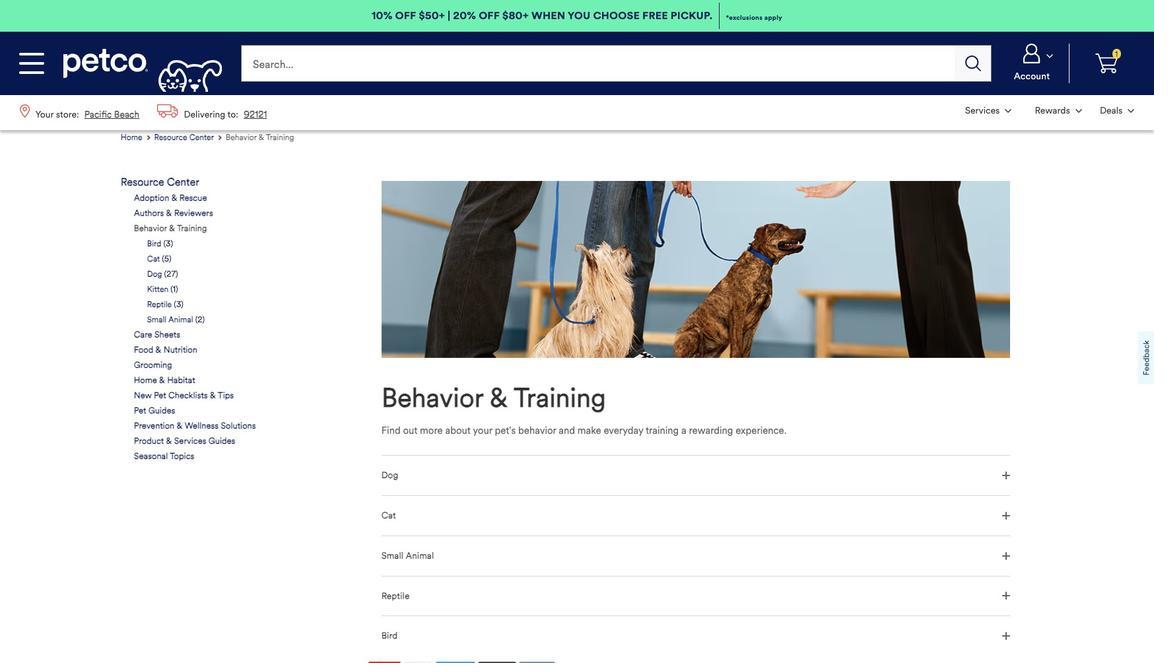 Task type: describe. For each thing, give the bounding box(es) containing it.
(2)
[[195, 315, 205, 324]]

your
[[473, 425, 493, 437]]

sidebar navigation element
[[121, 176, 321, 463]]

Search search field
[[241, 45, 955, 82]]

1
[[1116, 49, 1119, 59]]

(1)
[[171, 284, 178, 294]]

about
[[446, 425, 471, 437]]

1 carat down icon 13 button from the left
[[958, 96, 1020, 125]]

home & habitat link
[[134, 375, 195, 387]]

training inside resource center adoption & rescue authors & reviewers behavior & training bird (3) cat (5) dog (27) kitten (1) reptile (3) small animal (2) care sheets food & nutrition grooming home & habitat new pet checklists & tips pet guides prevention & wellness solutions product & services guides seasonal topics
[[177, 223, 207, 234]]

home inside 'link'
[[121, 132, 142, 142]]

0 vertical spatial resource center link
[[154, 130, 223, 144]]

training
[[646, 425, 679, 437]]

10%
[[372, 9, 393, 22]]

(27)
[[164, 269, 178, 279]]

center for resource center
[[189, 132, 214, 142]]

kitten
[[147, 284, 169, 294]]

small inside "link"
[[382, 550, 404, 561]]

new
[[134, 391, 152, 401]]

behavior and training hero image
[[382, 181, 1011, 358]]

home inside resource center adoption & rescue authors & reviewers behavior & training bird (3) cat (5) dog (27) kitten (1) reptile (3) small animal (2) care sheets food & nutrition grooming home & habitat new pet checklists & tips pet guides prevention & wellness solutions product & services guides seasonal topics
[[134, 375, 157, 386]]

when
[[532, 9, 566, 22]]

1 vertical spatial animal
[[406, 550, 434, 561]]

topics
[[170, 451, 194, 462]]

prevention
[[134, 421, 175, 431]]

everyday
[[604, 425, 644, 437]]

solutions
[[221, 421, 256, 431]]

food
[[134, 345, 153, 356]]

care sheets link
[[134, 329, 180, 341]]

2 carat down icon 13 button from the left
[[1023, 96, 1090, 125]]

cat inside resource center adoption & rescue authors & reviewers behavior & training bird (3) cat (5) dog (27) kitten (1) reptile (3) small animal (2) care sheets food & nutrition grooming home & habitat new pet checklists & tips pet guides prevention & wellness solutions product & services guides seasonal topics
[[147, 254, 160, 264]]

1 vertical spatial dog
[[382, 470, 399, 481]]

0 horizontal spatial dog link
[[147, 268, 162, 280]]

0 vertical spatial behavior
[[226, 132, 257, 142]]

*exclusions
[[726, 13, 763, 21]]

1 horizontal spatial pet
[[154, 391, 166, 401]]

services
[[174, 436, 206, 447]]

resource center
[[154, 132, 214, 142]]

more
[[420, 425, 443, 437]]

food & nutrition link
[[134, 344, 197, 356]]

product
[[134, 436, 164, 447]]

habitat
[[167, 375, 195, 386]]

small inside resource center adoption & rescue authors & reviewers behavior & training bird (3) cat (5) dog (27) kitten (1) reptile (3) small animal (2) care sheets food & nutrition grooming home & habitat new pet checklists & tips pet guides prevention & wellness solutions product & services guides seasonal topics
[[147, 315, 167, 324]]

10% off $50+ | 20% off $80+ when you choose free pickup.
[[372, 9, 713, 22]]

1 vertical spatial cat link
[[382, 495, 1011, 536]]

small animal link inside sidebar navigation element
[[147, 314, 193, 326]]

grooming link
[[134, 359, 172, 371]]

center for resource center adoption & rescue authors & reviewers behavior & training bird (3) cat (5) dog (27) kitten (1) reptile (3) small animal (2) care sheets food & nutrition grooming home & habitat new pet checklists & tips pet guides prevention & wellness solutions product & services guides seasonal topics
[[167, 176, 199, 188]]

1 vertical spatial cat
[[382, 510, 396, 521]]

reviewers
[[174, 208, 213, 219]]

product & services guides link
[[134, 435, 235, 447]]

tips
[[218, 391, 234, 401]]

1 vertical spatial guides
[[209, 436, 235, 447]]

kitten link
[[147, 283, 169, 295]]

dog inside resource center adoption & rescue authors & reviewers behavior & training bird (3) cat (5) dog (27) kitten (1) reptile (3) small animal (2) care sheets food & nutrition grooming home & habitat new pet checklists & tips pet guides prevention & wellness solutions product & services guides seasonal topics
[[147, 269, 162, 279]]

pet guides link
[[134, 405, 175, 417]]

experience.
[[736, 425, 787, 437]]

resource for resource center
[[154, 132, 187, 142]]

make
[[578, 425, 602, 437]]

find
[[382, 425, 401, 437]]

0 vertical spatial carat down icon 13 button
[[1001, 44, 1064, 83]]

$80+
[[503, 9, 529, 22]]

0 vertical spatial (3)
[[163, 239, 173, 248]]

1 link
[[1075, 44, 1139, 83]]

1 vertical spatial reptile
[[382, 590, 410, 601]]

small animal
[[382, 550, 434, 561]]



Task type: vqa. For each thing, say whether or not it's contained in the screenshot.


Task type: locate. For each thing, give the bounding box(es) containing it.
wellness
[[185, 421, 219, 431]]

0 horizontal spatial reptile
[[147, 299, 172, 309]]

1 horizontal spatial dog link
[[382, 455, 1011, 495]]

1 vertical spatial resource
[[121, 176, 164, 188]]

0 horizontal spatial bird link
[[147, 238, 161, 250]]

grooming
[[134, 360, 172, 371]]

nutrition
[[164, 345, 197, 356]]

1 horizontal spatial carat down icon 13 button
[[1023, 96, 1090, 125]]

carat down icon 13 button down 1 link
[[1093, 96, 1143, 125]]

list
[[11, 95, 276, 130], [957, 95, 1144, 126]]

behavior right resource center
[[226, 132, 257, 142]]

dog link
[[147, 268, 162, 280], [382, 455, 1011, 495]]

pet down home & habitat link at the bottom of the page
[[154, 391, 166, 401]]

authors
[[134, 208, 164, 219]]

and
[[559, 425, 575, 437]]

1 horizontal spatial bird link
[[382, 616, 1011, 656]]

0 vertical spatial center
[[189, 132, 214, 142]]

free
[[643, 9, 668, 22]]

|
[[448, 9, 451, 22]]

1 off from the left
[[395, 9, 416, 22]]

reptile inside resource center adoption & rescue authors & reviewers behavior & training bird (3) cat (5) dog (27) kitten (1) reptile (3) small animal (2) care sheets food & nutrition grooming home & habitat new pet checklists & tips pet guides prevention & wellness solutions product & services guides seasonal topics
[[147, 299, 172, 309]]

1 horizontal spatial behavior & training
[[382, 382, 606, 414]]

resource right home 'link'
[[154, 132, 187, 142]]

dog
[[147, 269, 162, 279], [382, 470, 399, 481]]

resource
[[154, 132, 187, 142], [121, 176, 164, 188]]

dog link down a
[[382, 455, 1011, 495]]

cat left "(5)"
[[147, 254, 160, 264]]

1 horizontal spatial carat down icon 13 button
[[1093, 96, 1143, 125]]

bird
[[147, 239, 161, 248], [382, 630, 398, 642]]

home link
[[121, 130, 152, 144]]

seasonal
[[134, 451, 168, 462]]

2 vertical spatial behavior
[[382, 382, 483, 414]]

1 horizontal spatial animal
[[406, 550, 434, 561]]

0 horizontal spatial cat
[[147, 254, 160, 264]]

$50+
[[419, 9, 445, 22]]

(3)
[[163, 239, 173, 248], [174, 299, 184, 309]]

behavior
[[226, 132, 257, 142], [134, 223, 167, 234], [382, 382, 483, 414]]

0 vertical spatial animal
[[168, 315, 193, 324]]

animal
[[168, 315, 193, 324], [406, 550, 434, 561]]

rewarding
[[689, 425, 733, 437]]

resource inside resource center adoption & rescue authors & reviewers behavior & training bird (3) cat (5) dog (27) kitten (1) reptile (3) small animal (2) care sheets food & nutrition grooming home & habitat new pet checklists & tips pet guides prevention & wellness solutions product & services guides seasonal topics
[[121, 176, 164, 188]]

prevention & wellness solutions link
[[134, 420, 256, 432]]

off right "10%"
[[395, 9, 416, 22]]

adoption
[[134, 193, 169, 204]]

0 vertical spatial training
[[266, 132, 294, 142]]

0 vertical spatial cat link
[[147, 253, 160, 265]]

(5)
[[162, 254, 171, 264]]

1 vertical spatial center
[[167, 176, 199, 188]]

bird inside resource center adoption & rescue authors & reviewers behavior & training bird (3) cat (5) dog (27) kitten (1) reptile (3) small animal (2) care sheets food & nutrition grooming home & habitat new pet checklists & tips pet guides prevention & wellness solutions product & services guides seasonal topics
[[147, 239, 161, 248]]

seasonal topics link
[[134, 451, 194, 463]]

0 vertical spatial reptile link
[[147, 299, 172, 311]]

2 vertical spatial training
[[514, 382, 606, 414]]

small
[[147, 315, 167, 324], [382, 550, 404, 561]]

resource for resource center adoption & rescue authors & reviewers behavior & training bird (3) cat (5) dog (27) kitten (1) reptile (3) small animal (2) care sheets food & nutrition grooming home & habitat new pet checklists & tips pet guides prevention & wellness solutions product & services guides seasonal topics
[[121, 176, 164, 188]]

behavior
[[519, 425, 557, 437]]

0 horizontal spatial list
[[11, 95, 276, 130]]

1 vertical spatial bird link
[[382, 616, 1011, 656]]

1 horizontal spatial guides
[[209, 436, 235, 447]]

cat up the small animal at the bottom left
[[382, 510, 396, 521]]

new pet checklists & tips link
[[134, 390, 234, 402]]

bird link
[[147, 238, 161, 250], [382, 616, 1011, 656]]

off
[[395, 9, 416, 22], [479, 9, 500, 22]]

1 vertical spatial training
[[177, 223, 207, 234]]

2 horizontal spatial training
[[514, 382, 606, 414]]

1 vertical spatial small
[[382, 550, 404, 561]]

(3) down (1)
[[174, 299, 184, 309]]

0 vertical spatial small
[[147, 315, 167, 324]]

animal inside resource center adoption & rescue authors & reviewers behavior & training bird (3) cat (5) dog (27) kitten (1) reptile (3) small animal (2) care sheets food & nutrition grooming home & habitat new pet checklists & tips pet guides prevention & wellness solutions product & services guides seasonal topics
[[168, 315, 193, 324]]

behavior up more
[[382, 382, 483, 414]]

pet down new
[[134, 406, 146, 416]]

center
[[189, 132, 214, 142], [167, 176, 199, 188]]

resource center link up adoption
[[121, 176, 199, 188]]

2 list from the left
[[957, 95, 1144, 126]]

1 vertical spatial pet
[[134, 406, 146, 416]]

small animal link
[[147, 314, 193, 326], [382, 536, 1011, 576]]

authors & reviewers link
[[134, 208, 213, 219]]

1 vertical spatial behavior & training
[[382, 382, 606, 414]]

0 horizontal spatial reptile link
[[147, 299, 172, 311]]

carat down icon 13 button
[[1001, 44, 1064, 83], [1093, 96, 1143, 125]]

find out more about your pet's behavior and make everyday training a rewarding experience.
[[382, 425, 787, 437]]

1 horizontal spatial small animal link
[[382, 536, 1011, 576]]

1 horizontal spatial cat link
[[382, 495, 1011, 536]]

reptile link
[[147, 299, 172, 311], [382, 576, 1011, 616]]

carat down icon 13 button right search icon
[[1001, 44, 1064, 83]]

0 horizontal spatial behavior
[[134, 223, 167, 234]]

cat
[[147, 254, 160, 264], [382, 510, 396, 521]]

resource center adoption & rescue authors & reviewers behavior & training bird (3) cat (5) dog (27) kitten (1) reptile (3) small animal (2) care sheets food & nutrition grooming home & habitat new pet checklists & tips pet guides prevention & wellness solutions product & services guides seasonal topics
[[121, 176, 256, 462]]

behavior & training
[[226, 132, 294, 142], [382, 382, 606, 414]]

0 horizontal spatial small
[[147, 315, 167, 324]]

1 list from the left
[[11, 95, 276, 130]]

1 vertical spatial reptile link
[[382, 576, 1011, 616]]

guides down solutions
[[209, 436, 235, 447]]

cat link
[[147, 253, 160, 265], [382, 495, 1011, 536]]

1 horizontal spatial list
[[957, 95, 1144, 126]]

dog link up kitten at left
[[147, 268, 162, 280]]

1 horizontal spatial small
[[382, 550, 404, 561]]

1 horizontal spatial off
[[479, 9, 500, 22]]

reptile down the small animal at the bottom left
[[382, 590, 410, 601]]

adoption & rescue link
[[134, 192, 207, 204]]

0 horizontal spatial dog
[[147, 269, 162, 279]]

carat down icon 13 button inside list
[[1093, 96, 1143, 125]]

rescue
[[180, 193, 207, 204]]

carat down icon 13 button
[[958, 96, 1020, 125], [1023, 96, 1090, 125]]

resource center link
[[154, 130, 223, 144], [121, 176, 199, 188]]

apply
[[765, 13, 783, 21]]

0 horizontal spatial (3)
[[163, 239, 173, 248]]

0 vertical spatial bird
[[147, 239, 161, 248]]

home left resource center
[[121, 132, 142, 142]]

1 vertical spatial dog link
[[382, 455, 1011, 495]]

training
[[266, 132, 294, 142], [177, 223, 207, 234], [514, 382, 606, 414]]

0 vertical spatial cat
[[147, 254, 160, 264]]

resource center link right home 'link'
[[154, 130, 223, 144]]

20%
[[453, 9, 476, 22]]

0 vertical spatial resource
[[154, 132, 187, 142]]

0 horizontal spatial animal
[[168, 315, 193, 324]]

1 horizontal spatial reptile link
[[382, 576, 1011, 616]]

0 horizontal spatial guides
[[148, 406, 175, 416]]

0 vertical spatial guides
[[148, 406, 175, 416]]

0 vertical spatial pet
[[154, 391, 166, 401]]

reptile
[[147, 299, 172, 309], [382, 590, 410, 601]]

0 horizontal spatial carat down icon 13 button
[[1001, 44, 1064, 83]]

0 vertical spatial small animal link
[[147, 314, 193, 326]]

1 vertical spatial small animal link
[[382, 536, 1011, 576]]

dog down find
[[382, 470, 399, 481]]

1 vertical spatial (3)
[[174, 299, 184, 309]]

1 horizontal spatial training
[[266, 132, 294, 142]]

search image
[[966, 55, 981, 71]]

0 vertical spatial reptile
[[147, 299, 172, 309]]

1 horizontal spatial behavior
[[226, 132, 257, 142]]

home up new
[[134, 375, 157, 386]]

care
[[134, 330, 152, 340]]

reptile down kitten link
[[147, 299, 172, 309]]

0 horizontal spatial cat link
[[147, 253, 160, 265]]

choose
[[593, 9, 640, 22]]

pet
[[154, 391, 166, 401], [134, 406, 146, 416]]

1 horizontal spatial reptile
[[382, 590, 410, 601]]

off right 20%
[[479, 9, 500, 22]]

0 horizontal spatial pet
[[134, 406, 146, 416]]

(3) up "(5)"
[[163, 239, 173, 248]]

1 vertical spatial behavior
[[134, 223, 167, 234]]

&
[[259, 132, 264, 142], [172, 193, 177, 204], [166, 208, 172, 219], [169, 223, 175, 234], [156, 345, 161, 356], [159, 375, 165, 386], [490, 382, 508, 414], [210, 391, 216, 401], [177, 421, 183, 431], [166, 436, 172, 447]]

guides up prevention in the left of the page
[[148, 406, 175, 416]]

0 vertical spatial home
[[121, 132, 142, 142]]

1 vertical spatial bird
[[382, 630, 398, 642]]

dog up kitten at left
[[147, 269, 162, 279]]

out
[[403, 425, 418, 437]]

a
[[682, 425, 687, 437]]

1 vertical spatial home
[[134, 375, 157, 386]]

0 vertical spatial dog
[[147, 269, 162, 279]]

pickup.
[[671, 9, 713, 22]]

you
[[568, 9, 591, 22]]

2 off from the left
[[479, 9, 500, 22]]

center inside resource center adoption & rescue authors & reviewers behavior & training bird (3) cat (5) dog (27) kitten (1) reptile (3) small animal (2) care sheets food & nutrition grooming home & habitat new pet checklists & tips pet guides prevention & wellness solutions product & services guides seasonal topics
[[167, 176, 199, 188]]

0 horizontal spatial small animal link
[[147, 314, 193, 326]]

0 horizontal spatial bird
[[147, 239, 161, 248]]

behavior down authors at the top left of the page
[[134, 223, 167, 234]]

0 vertical spatial bird link
[[147, 238, 161, 250]]

pet's
[[495, 425, 516, 437]]

0 horizontal spatial off
[[395, 9, 416, 22]]

behavior inside resource center adoption & rescue authors & reviewers behavior & training bird (3) cat (5) dog (27) kitten (1) reptile (3) small animal (2) care sheets food & nutrition grooming home & habitat new pet checklists & tips pet guides prevention & wellness solutions product & services guides seasonal topics
[[134, 223, 167, 234]]

checklists
[[168, 391, 208, 401]]

0 vertical spatial dog link
[[147, 268, 162, 280]]

1 vertical spatial resource center link
[[121, 176, 199, 188]]

resource up adoption
[[121, 176, 164, 188]]

home
[[121, 132, 142, 142], [134, 375, 157, 386]]

1 horizontal spatial cat
[[382, 510, 396, 521]]

sheets
[[155, 330, 180, 340]]

*exclusions apply
[[726, 13, 783, 21]]

0 vertical spatial behavior & training
[[226, 132, 294, 142]]

1 horizontal spatial dog
[[382, 470, 399, 481]]

0 horizontal spatial carat down icon 13 button
[[958, 96, 1020, 125]]

0 horizontal spatial training
[[177, 223, 207, 234]]

1 horizontal spatial (3)
[[174, 299, 184, 309]]

1 vertical spatial carat down icon 13 button
[[1093, 96, 1143, 125]]

carat down icon 13 image
[[1047, 54, 1054, 58], [1006, 109, 1012, 113], [1076, 109, 1083, 113], [1129, 109, 1135, 113]]

guides
[[148, 406, 175, 416], [209, 436, 235, 447]]

0 horizontal spatial behavior & training
[[226, 132, 294, 142]]

1 horizontal spatial bird
[[382, 630, 398, 642]]

2 horizontal spatial behavior
[[382, 382, 483, 414]]



